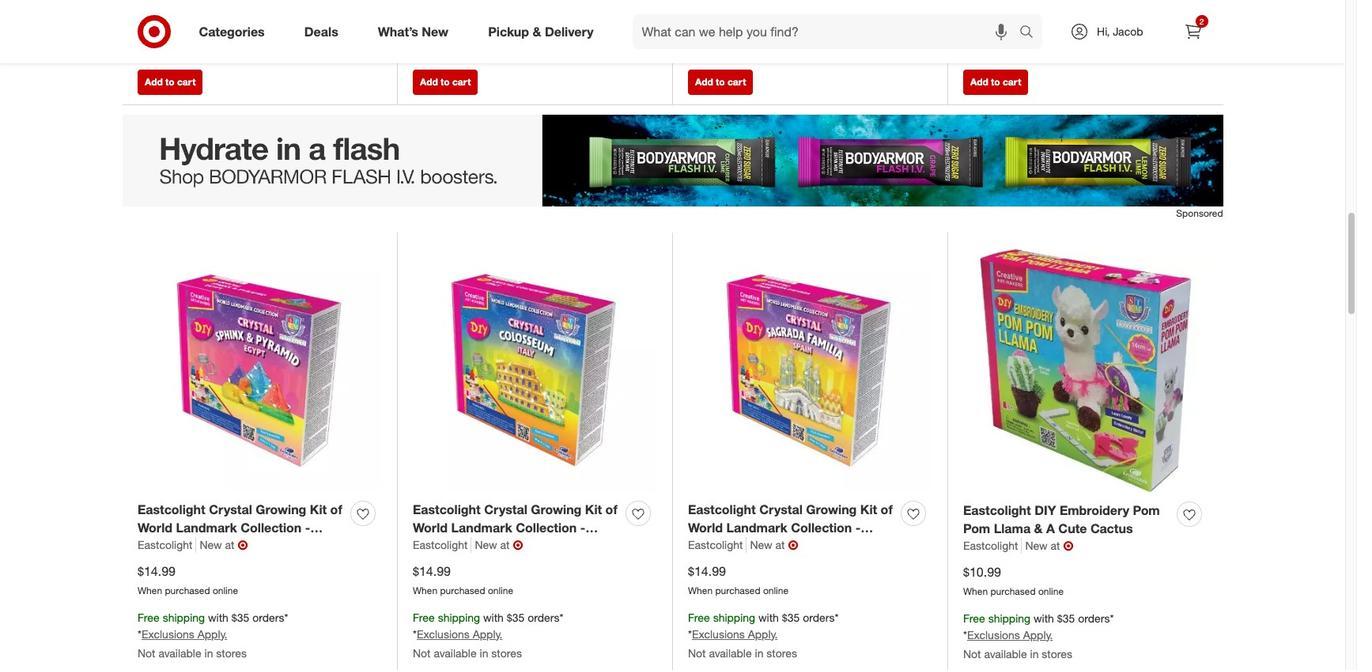 Task type: vqa. For each thing, say whether or not it's contained in the screenshot.
Living Room Furniture link
no



Task type: describe. For each thing, give the bounding box(es) containing it.
pickup & delivery
[[488, 23, 594, 39]]

$35 for "eastcolight crystal growing kit of world landmark collection - sphinx & pyramid (egypt), grow crystal science experiments toys for kids" "image"
[[232, 611, 249, 624]]

& inside eastcolight diy embroidery pom pom llama & a cute cactus
[[1034, 521, 1043, 537]]

add to cart button for free shipping * exclusions apply. not available in stores
[[138, 70, 203, 95]]

purchased for the eastcolight link for eastcolight diy embroidery pom pom llama & a cute cactus image at the right of page
[[991, 585, 1036, 597]]

2 link
[[1176, 14, 1211, 49]]

free shipping with $35 orders* * exclusions apply. not available in stores for eastcolight crystal growing kit of world landmark collection - colosseum (italy), grow crystal science experiments toys for kids image
[[413, 611, 564, 660]]

not inside free shipping with $35 orders* exclusions apply. not available in stores
[[964, 43, 981, 56]]

cart for apply.
[[1003, 76, 1022, 88]]

eastcolight crystal growing kit of world landmark collection - colosseum (italy), grow crystal science experiments toys for kids image
[[413, 248, 657, 492]]

pickup
[[488, 23, 529, 39]]

new for eastcolight crystal growing kit of world landmark collection - sagrada familia (spain), grow crystal science experiments toys for kids image
[[750, 538, 773, 552]]

orders* for "eastcolight crystal growing kit of world landmark collection - sphinx & pyramid (egypt), grow crystal science experiments toys for kids" "image"
[[252, 611, 288, 624]]

jacob
[[1113, 25, 1144, 38]]

search
[[1013, 25, 1051, 41]]

what's
[[378, 23, 418, 39]]

$35 for eastcolight crystal growing kit of world landmark collection - colosseum (italy), grow crystal science experiments toys for kids image
[[507, 611, 525, 624]]

free inside free shipping with $35 orders* exclusions apply. not available in stores
[[964, 7, 986, 21]]

eastcolight for eastcolight diy embroidery pom pom llama & a cute cactus image at the right of page
[[964, 539, 1019, 552]]

online for the eastcolight link related to eastcolight crystal growing kit of world landmark collection - colosseum (italy), grow crystal science experiments toys for kids image
[[488, 585, 513, 596]]

add to cart button for free shipping with $35 orders* * exclusions apply. not available in stores
[[688, 70, 753, 95]]

when for the eastcolight link for "eastcolight crystal growing kit of world landmark collection - sphinx & pyramid (egypt), grow crystal science experiments toys for kids" "image"
[[138, 585, 162, 596]]

free shipping with $35 orders* * exclusions apply. not available in stores for eastcolight diy embroidery pom pom llama & a cute cactus image at the right of page
[[964, 611, 1114, 660]]

eastcolight crystal growing kit of world landmark collection - sphinx & pyramid (egypt), grow crystal science experiments toys for kids image
[[138, 248, 381, 492]]

when for the eastcolight link related to eastcolight crystal growing kit of world landmark collection - colosseum (italy), grow crystal science experiments toys for kids image
[[413, 585, 438, 596]]

eastcolight link for eastcolight crystal growing kit of world landmark collection - sagrada familia (spain), grow crystal science experiments toys for kids image
[[688, 537, 747, 553]]

$10.99
[[964, 564, 1002, 580]]

sponsored
[[1177, 208, 1223, 219]]

¬ for the eastcolight link for "eastcolight crystal growing kit of world landmark collection - sphinx & pyramid (egypt), grow crystal science experiments toys for kids" "image"
[[238, 537, 248, 553]]

* inside 'free shipping * exclusions apply. not available in stores'
[[138, 23, 142, 36]]

cart for available
[[177, 76, 196, 88]]

1 vertical spatial pom
[[964, 521, 991, 537]]

to for free shipping with $35 orders* * exclusions apply. not available in stores
[[716, 76, 725, 88]]

at for eastcolight crystal growing kit of world landmark collection - sagrada familia (spain), grow crystal science experiments toys for kids image the eastcolight link
[[776, 538, 785, 552]]

$35 for eastcolight crystal growing kit of world landmark collection - sagrada familia (spain), grow crystal science experiments toys for kids image
[[782, 611, 800, 624]]

* inside the * exclusions apply. not available in stores
[[413, 12, 417, 25]]

* exclusions apply. not available in stores
[[413, 12, 522, 44]]

at for the eastcolight link for eastcolight diy embroidery pom pom llama & a cute cactus image at the right of page
[[1051, 539, 1060, 552]]

new for "eastcolight crystal growing kit of world landmark collection - sphinx & pyramid (egypt), grow crystal science experiments toys for kids" "image"
[[200, 538, 222, 552]]

free shipping with $35 orders* * exclusions apply. not available in stores for "eastcolight crystal growing kit of world landmark collection - sphinx & pyramid (egypt), grow crystal science experiments toys for kids" "image"
[[138, 611, 288, 660]]

eastcolight link for "eastcolight crystal growing kit of world landmark collection - sphinx & pyramid (egypt), grow crystal science experiments toys for kids" "image"
[[138, 537, 197, 553]]

add to cart for free shipping with $35 orders* * exclusions apply. not available in stores
[[695, 76, 746, 88]]

exclusions inside 'free shipping * exclusions apply. not available in stores'
[[142, 23, 194, 36]]

eastcolight for eastcolight crystal growing kit of world landmark collection - sagrada familia (spain), grow crystal science experiments toys for kids image
[[688, 538, 743, 552]]

orders* for eastcolight diy embroidery pom pom llama & a cute cactus image at the right of page
[[1078, 611, 1114, 625]]

¬ for the eastcolight link related to eastcolight crystal growing kit of world landmark collection - colosseum (italy), grow crystal science experiments toys for kids image
[[513, 537, 523, 553]]

shipping inside 'free shipping * exclusions apply. not available in stores'
[[163, 6, 205, 20]]

llama
[[994, 521, 1031, 537]]

stores inside 'free shipping * exclusions apply. not available in stores'
[[216, 42, 247, 55]]

stores inside free shipping with $35 orders* exclusions apply. not available in stores
[[1042, 43, 1073, 56]]

orders* for eastcolight crystal growing kit of world landmark collection - sagrada familia (spain), grow crystal science experiments toys for kids image
[[803, 611, 839, 624]]

$14.99 when purchased online for the eastcolight link related to eastcolight crystal growing kit of world landmark collection - colosseum (italy), grow crystal science experiments toys for kids image
[[413, 563, 513, 596]]

delivery
[[545, 23, 594, 39]]

a
[[1047, 521, 1055, 537]]

online for the eastcolight link for eastcolight diy embroidery pom pom llama & a cute cactus image at the right of page
[[1039, 585, 1064, 597]]

$14.99 for the eastcolight link related to eastcolight crystal growing kit of world landmark collection - colosseum (italy), grow crystal science experiments toys for kids image
[[413, 563, 451, 579]]

with for eastcolight diy embroidery pom pom llama & a cute cactus image at the right of page
[[1034, 611, 1054, 625]]

apply. inside free shipping with $35 orders* exclusions apply. not available in stores
[[1023, 24, 1053, 37]]

add to cart for * exclusions apply. not available in stores
[[420, 76, 471, 88]]

add for * exclusions apply. not available in stores
[[420, 76, 438, 88]]

orders* for eastcolight crystal growing kit of world landmark collection - colosseum (italy), grow crystal science experiments toys for kids image
[[528, 611, 564, 624]]

cart for stores
[[452, 76, 471, 88]]

with for eastcolight crystal growing kit of world landmark collection - colosseum (italy), grow crystal science experiments toys for kids image
[[483, 611, 504, 624]]

new for eastcolight diy embroidery pom pom llama & a cute cactus image at the right of page
[[1026, 539, 1048, 552]]

purchased for the eastcolight link related to eastcolight crystal growing kit of world landmark collection - colosseum (italy), grow crystal science experiments toys for kids image
[[440, 585, 485, 596]]

hi, jacob
[[1097, 25, 1144, 38]]

add to cart for free shipping * exclusions apply. not available in stores
[[145, 76, 196, 88]]



Task type: locate. For each thing, give the bounding box(es) containing it.
when
[[138, 585, 162, 596], [413, 585, 438, 596], [688, 585, 713, 596], [964, 585, 988, 597]]

eastcolight diy embroidery pom pom llama & a cute cactus link
[[964, 502, 1171, 538]]

categories
[[199, 23, 265, 39]]

$14.99 for eastcolight crystal growing kit of world landmark collection - sagrada familia (spain), grow crystal science experiments toys for kids image the eastcolight link
[[688, 563, 726, 579]]

0 horizontal spatial pom
[[964, 521, 991, 537]]

4 cart from the left
[[1003, 76, 1022, 88]]

exclusions inside free shipping with $35 orders* exclusions apply. not available in stores
[[968, 24, 1020, 37]]

2 add to cart from the left
[[420, 76, 471, 88]]

new for eastcolight crystal growing kit of world landmark collection - colosseum (italy), grow crystal science experiments toys for kids image
[[475, 538, 497, 552]]

pom
[[1133, 503, 1160, 519], [964, 521, 991, 537]]

&
[[533, 23, 542, 39], [1034, 521, 1043, 537]]

$10.99 when purchased online
[[964, 564, 1064, 597]]

2 cart from the left
[[452, 76, 471, 88]]

1 add to cart button from the left
[[138, 70, 203, 95]]

eastcolight diy embroidery pom pom llama & a cute cactus
[[964, 503, 1160, 537]]

add for free shipping with $35 orders* exclusions apply. not available in stores
[[971, 76, 989, 88]]

2 add to cart button from the left
[[413, 70, 478, 95]]

with for "eastcolight crystal growing kit of world landmark collection - sphinx & pyramid (egypt), grow crystal science experiments toys for kids" "image"
[[208, 611, 229, 624]]

cart
[[177, 76, 196, 88], [452, 76, 471, 88], [728, 76, 746, 88], [1003, 76, 1022, 88]]

at for the eastcolight link related to eastcolight crystal growing kit of world landmark collection - colosseum (italy), grow crystal science experiments toys for kids image
[[500, 538, 510, 552]]

eastcolight new at ¬ for the eastcolight link for "eastcolight crystal growing kit of world landmark collection - sphinx & pyramid (egypt), grow crystal science experiments toys for kids" "image"
[[138, 537, 248, 553]]

cactus
[[1091, 521, 1133, 537]]

advertisement region
[[122, 115, 1223, 207]]

eastcolight new at ¬
[[138, 537, 248, 553], [413, 537, 523, 553], [688, 537, 799, 553], [964, 538, 1074, 554]]

not
[[413, 31, 431, 44], [138, 42, 155, 55], [688, 42, 706, 55], [964, 43, 981, 56], [138, 646, 155, 660], [413, 646, 431, 660], [688, 646, 706, 660], [964, 647, 981, 660]]

add to cart for free shipping with $35 orders* exclusions apply. not available in stores
[[971, 76, 1022, 88]]

exclusions apply. button
[[417, 11, 503, 27], [142, 22, 227, 38], [692, 22, 778, 38], [968, 23, 1053, 39], [142, 626, 227, 642], [417, 626, 503, 642], [692, 626, 778, 642], [968, 627, 1053, 643]]

when for the eastcolight link for eastcolight diy embroidery pom pom llama & a cute cactus image at the right of page
[[964, 585, 988, 597]]

diy
[[1035, 503, 1057, 519]]

embroidery
[[1060, 503, 1130, 519]]

deals
[[304, 23, 338, 39]]

eastcolight crystal growing kit of world landmark collection - sagrada familia (spain), grow crystal science experiments toys for kids image
[[688, 248, 932, 492]]

what's new link
[[365, 14, 468, 49]]

eastcolight new at ¬ for eastcolight crystal growing kit of world landmark collection - sagrada familia (spain), grow crystal science experiments toys for kids image the eastcolight link
[[688, 537, 799, 553]]

at for the eastcolight link for "eastcolight crystal growing kit of world landmark collection - sphinx & pyramid (egypt), grow crystal science experiments toys for kids" "image"
[[225, 538, 235, 552]]

2 horizontal spatial $14.99 when purchased online
[[688, 563, 789, 596]]

new
[[422, 23, 449, 39], [200, 538, 222, 552], [475, 538, 497, 552], [750, 538, 773, 552], [1026, 539, 1048, 552]]

2 to from the left
[[441, 76, 450, 88]]

1 $14.99 when purchased online from the left
[[138, 563, 238, 596]]

$35 inside free shipping with $35 orders* exclusions apply. not available in stores
[[1058, 7, 1075, 21]]

shipping inside free shipping with $35 orders* exclusions apply. not available in stores
[[989, 7, 1031, 21]]

available inside free shipping with $35 orders* exclusions apply. not available in stores
[[984, 43, 1027, 56]]

$14.99 when purchased online
[[138, 563, 238, 596], [413, 563, 513, 596], [688, 563, 789, 596]]

1 $14.99 from the left
[[138, 563, 176, 579]]

apply.
[[473, 12, 503, 25], [198, 23, 227, 36], [748, 23, 778, 36], [1023, 24, 1053, 37], [198, 627, 227, 641], [473, 627, 503, 641], [748, 627, 778, 641], [1023, 628, 1053, 641]]

search button
[[1013, 14, 1051, 52]]

free
[[138, 6, 160, 20], [688, 6, 710, 20], [964, 7, 986, 21], [138, 611, 160, 624], [413, 611, 435, 624], [688, 611, 710, 624], [964, 611, 986, 625]]

4 add to cart button from the left
[[964, 70, 1029, 95]]

purchased for eastcolight crystal growing kit of world landmark collection - sagrada familia (spain), grow crystal science experiments toys for kids image the eastcolight link
[[716, 585, 761, 596]]

¬
[[238, 537, 248, 553], [513, 537, 523, 553], [788, 537, 799, 553], [1064, 538, 1074, 554]]

add for free shipping with $35 orders* * exclusions apply. not available in stores
[[695, 76, 713, 88]]

free shipping with $35 orders* exclusions apply. not available in stores
[[964, 7, 1114, 56]]

1 horizontal spatial $14.99 when purchased online
[[413, 563, 513, 596]]

online inside $10.99 when purchased online
[[1039, 585, 1064, 597]]

pickup & delivery link
[[475, 14, 614, 49]]

what's new
[[378, 23, 449, 39]]

$35 for eastcolight diy embroidery pom pom llama & a cute cactus image at the right of page
[[1058, 611, 1075, 625]]

cart for exclusions
[[728, 76, 746, 88]]

What can we help you find? suggestions appear below search field
[[633, 14, 1024, 49]]

in
[[480, 31, 488, 44], [205, 42, 213, 55], [755, 42, 764, 55], [1030, 43, 1039, 56], [205, 646, 213, 660], [480, 646, 488, 660], [755, 646, 764, 660], [1030, 647, 1039, 660]]

available inside 'free shipping * exclusions apply. not available in stores'
[[159, 42, 201, 55]]

4 add from the left
[[971, 76, 989, 88]]

stores
[[492, 31, 522, 44], [216, 42, 247, 55], [767, 42, 797, 55], [1042, 43, 1073, 56], [216, 646, 247, 660], [492, 646, 522, 660], [767, 646, 797, 660], [1042, 647, 1073, 660]]

eastcolight link for eastcolight diy embroidery pom pom llama & a cute cactus image at the right of page
[[964, 538, 1022, 554]]

in inside free shipping with $35 orders* exclusions apply. not available in stores
[[1030, 43, 1039, 56]]

eastcolight diy embroidery pom pom llama & a cute cactus image
[[964, 248, 1208, 493]]

pom left llama
[[964, 521, 991, 537]]

1 to from the left
[[165, 76, 175, 88]]

deals link
[[291, 14, 358, 49]]

free shipping with $35 orders* * exclusions apply. not available in stores for eastcolight crystal growing kit of world landmark collection - sagrada familia (spain), grow crystal science experiments toys for kids image
[[688, 611, 839, 660]]

eastcolight link for eastcolight crystal growing kit of world landmark collection - colosseum (italy), grow crystal science experiments toys for kids image
[[413, 537, 472, 553]]

in inside the * exclusions apply. not available in stores
[[480, 31, 488, 44]]

add for free shipping * exclusions apply. not available in stores
[[145, 76, 163, 88]]

in inside 'free shipping * exclusions apply. not available in stores'
[[205, 42, 213, 55]]

with inside free shipping with $35 orders* exclusions apply. not available in stores
[[1034, 7, 1054, 21]]

2 add from the left
[[420, 76, 438, 88]]

pom up the cactus
[[1133, 503, 1160, 519]]

3 $14.99 from the left
[[688, 563, 726, 579]]

¬ for eastcolight crystal growing kit of world landmark collection - sagrada familia (spain), grow crystal science experiments toys for kids image the eastcolight link
[[788, 537, 799, 553]]

categories link
[[186, 14, 285, 49]]

3 to from the left
[[716, 76, 725, 88]]

3 add from the left
[[695, 76, 713, 88]]

add to cart
[[145, 76, 196, 88], [420, 76, 471, 88], [695, 76, 746, 88], [971, 76, 1022, 88]]

eastcolight new at ¬ for the eastcolight link for eastcolight diy embroidery pom pom llama & a cute cactus image at the right of page
[[964, 538, 1074, 554]]

stores inside the * exclusions apply. not available in stores
[[492, 31, 522, 44]]

when for eastcolight crystal growing kit of world landmark collection - sagrada familia (spain), grow crystal science experiments toys for kids image the eastcolight link
[[688, 585, 713, 596]]

0 horizontal spatial $14.99
[[138, 563, 176, 579]]

0 horizontal spatial &
[[533, 23, 542, 39]]

orders* inside free shipping with $35 orders* exclusions apply. not available in stores
[[1078, 7, 1114, 21]]

purchased inside $10.99 when purchased online
[[991, 585, 1036, 597]]

free shipping with $35 orders* * exclusions apply. not available in stores
[[688, 6, 839, 55], [138, 611, 288, 660], [413, 611, 564, 660], [688, 611, 839, 660], [964, 611, 1114, 660]]

free inside 'free shipping * exclusions apply. not available in stores'
[[138, 6, 160, 20]]

eastcolight
[[964, 503, 1031, 519], [138, 538, 193, 552], [413, 538, 468, 552], [688, 538, 743, 552], [964, 539, 1019, 552]]

2
[[1200, 17, 1204, 26]]

1 horizontal spatial pom
[[1133, 503, 1160, 519]]

with for eastcolight crystal growing kit of world landmark collection - sagrada familia (spain), grow crystal science experiments toys for kids image
[[759, 611, 779, 624]]

to for free shipping * exclusions apply. not available in stores
[[165, 76, 175, 88]]

add to cart button
[[138, 70, 203, 95], [413, 70, 478, 95], [688, 70, 753, 95], [964, 70, 1029, 95]]

1 vertical spatial &
[[1034, 521, 1043, 537]]

add to cart button for free shipping with $35 orders* exclusions apply. not available in stores
[[964, 70, 1029, 95]]

exclusions inside the * exclusions apply. not available in stores
[[417, 12, 470, 25]]

not inside 'free shipping * exclusions apply. not available in stores'
[[138, 42, 155, 55]]

apply. inside the * exclusions apply. not available in stores
[[473, 12, 503, 25]]

shipping
[[163, 6, 205, 20], [713, 6, 756, 20], [989, 7, 1031, 21], [163, 611, 205, 624], [438, 611, 480, 624], [713, 611, 756, 624], [989, 611, 1031, 625]]

to
[[165, 76, 175, 88], [441, 76, 450, 88], [716, 76, 725, 88], [991, 76, 1000, 88]]

1 horizontal spatial &
[[1034, 521, 1043, 537]]

purchased for the eastcolight link for "eastcolight crystal growing kit of world landmark collection - sphinx & pyramid (egypt), grow crystal science experiments toys for kids" "image"
[[165, 585, 210, 596]]

hi,
[[1097, 25, 1110, 38]]

eastcolight inside eastcolight diy embroidery pom pom llama & a cute cactus
[[964, 503, 1031, 519]]

eastcolight for "eastcolight crystal growing kit of world landmark collection - sphinx & pyramid (egypt), grow crystal science experiments toys for kids" "image"
[[138, 538, 193, 552]]

add to cart button for * exclusions apply. not available in stores
[[413, 70, 478, 95]]

3 add to cart from the left
[[695, 76, 746, 88]]

orders*
[[803, 6, 839, 20], [1078, 7, 1114, 21], [252, 611, 288, 624], [528, 611, 564, 624], [803, 611, 839, 624], [1078, 611, 1114, 625]]

eastcolight for eastcolight crystal growing kit of world landmark collection - colosseum (italy), grow crystal science experiments toys for kids image
[[413, 538, 468, 552]]

0 vertical spatial pom
[[1133, 503, 1160, 519]]

$14.99 for the eastcolight link for "eastcolight crystal growing kit of world landmark collection - sphinx & pyramid (egypt), grow crystal science experiments toys for kids" "image"
[[138, 563, 176, 579]]

2 horizontal spatial $14.99
[[688, 563, 726, 579]]

0 vertical spatial &
[[533, 23, 542, 39]]

not inside the * exclusions apply. not available in stores
[[413, 31, 431, 44]]

4 add to cart from the left
[[971, 76, 1022, 88]]

free shipping * exclusions apply. not available in stores
[[138, 6, 247, 55]]

2 $14.99 from the left
[[413, 563, 451, 579]]

eastcolight link
[[138, 537, 197, 553], [413, 537, 472, 553], [688, 537, 747, 553], [964, 538, 1022, 554]]

to for free shipping with $35 orders* exclusions apply. not available in stores
[[991, 76, 1000, 88]]

online for eastcolight crystal growing kit of world landmark collection - sagrada familia (spain), grow crystal science experiments toys for kids image the eastcolight link
[[763, 585, 789, 596]]

to for * exclusions apply. not available in stores
[[441, 76, 450, 88]]

1 add to cart from the left
[[145, 76, 196, 88]]

at
[[225, 538, 235, 552], [500, 538, 510, 552], [776, 538, 785, 552], [1051, 539, 1060, 552]]

3 add to cart button from the left
[[688, 70, 753, 95]]

& right pickup
[[533, 23, 542, 39]]

1 add from the left
[[145, 76, 163, 88]]

$35
[[782, 6, 800, 20], [1058, 7, 1075, 21], [232, 611, 249, 624], [507, 611, 525, 624], [782, 611, 800, 624], [1058, 611, 1075, 625]]

online for the eastcolight link for "eastcolight crystal growing kit of world landmark collection - sphinx & pyramid (egypt), grow crystal science experiments toys for kids" "image"
[[213, 585, 238, 596]]

purchased
[[165, 585, 210, 596], [440, 585, 485, 596], [716, 585, 761, 596], [991, 585, 1036, 597]]

exclusions
[[417, 12, 470, 25], [142, 23, 194, 36], [692, 23, 745, 36], [968, 24, 1020, 37], [142, 627, 194, 641], [417, 627, 470, 641], [692, 627, 745, 641], [968, 628, 1020, 641]]

3 cart from the left
[[728, 76, 746, 88]]

with
[[759, 6, 779, 20], [1034, 7, 1054, 21], [208, 611, 229, 624], [483, 611, 504, 624], [759, 611, 779, 624], [1034, 611, 1054, 625]]

$14.99 when purchased online for eastcolight crystal growing kit of world landmark collection - sagrada familia (spain), grow crystal science experiments toys for kids image the eastcolight link
[[688, 563, 789, 596]]

available inside the * exclusions apply. not available in stores
[[434, 31, 477, 44]]

4 to from the left
[[991, 76, 1000, 88]]

& left a
[[1034, 521, 1043, 537]]

1 horizontal spatial $14.99
[[413, 563, 451, 579]]

when inside $10.99 when purchased online
[[964, 585, 988, 597]]

apply. inside 'free shipping * exclusions apply. not available in stores'
[[198, 23, 227, 36]]

add
[[145, 76, 163, 88], [420, 76, 438, 88], [695, 76, 713, 88], [971, 76, 989, 88]]

$14.99 when purchased online for the eastcolight link for "eastcolight crystal growing kit of world landmark collection - sphinx & pyramid (egypt), grow crystal science experiments toys for kids" "image"
[[138, 563, 238, 596]]

0 horizontal spatial $14.99 when purchased online
[[138, 563, 238, 596]]

1 cart from the left
[[177, 76, 196, 88]]

3 $14.99 when purchased online from the left
[[688, 563, 789, 596]]

*
[[413, 12, 417, 25], [138, 23, 142, 36], [688, 23, 692, 36], [138, 627, 142, 641], [413, 627, 417, 641], [688, 627, 692, 641], [964, 628, 968, 641]]

online
[[213, 585, 238, 596], [488, 585, 513, 596], [763, 585, 789, 596], [1039, 585, 1064, 597]]

¬ for the eastcolight link for eastcolight diy embroidery pom pom llama & a cute cactus image at the right of page
[[1064, 538, 1074, 554]]

cute
[[1059, 521, 1087, 537]]

available
[[434, 31, 477, 44], [159, 42, 201, 55], [709, 42, 752, 55], [984, 43, 1027, 56], [159, 646, 201, 660], [434, 646, 477, 660], [709, 646, 752, 660], [984, 647, 1027, 660]]

eastcolight new at ¬ for the eastcolight link related to eastcolight crystal growing kit of world landmark collection - colosseum (italy), grow crystal science experiments toys for kids image
[[413, 537, 523, 553]]

2 $14.99 when purchased online from the left
[[413, 563, 513, 596]]

$14.99
[[138, 563, 176, 579], [413, 563, 451, 579], [688, 563, 726, 579]]



